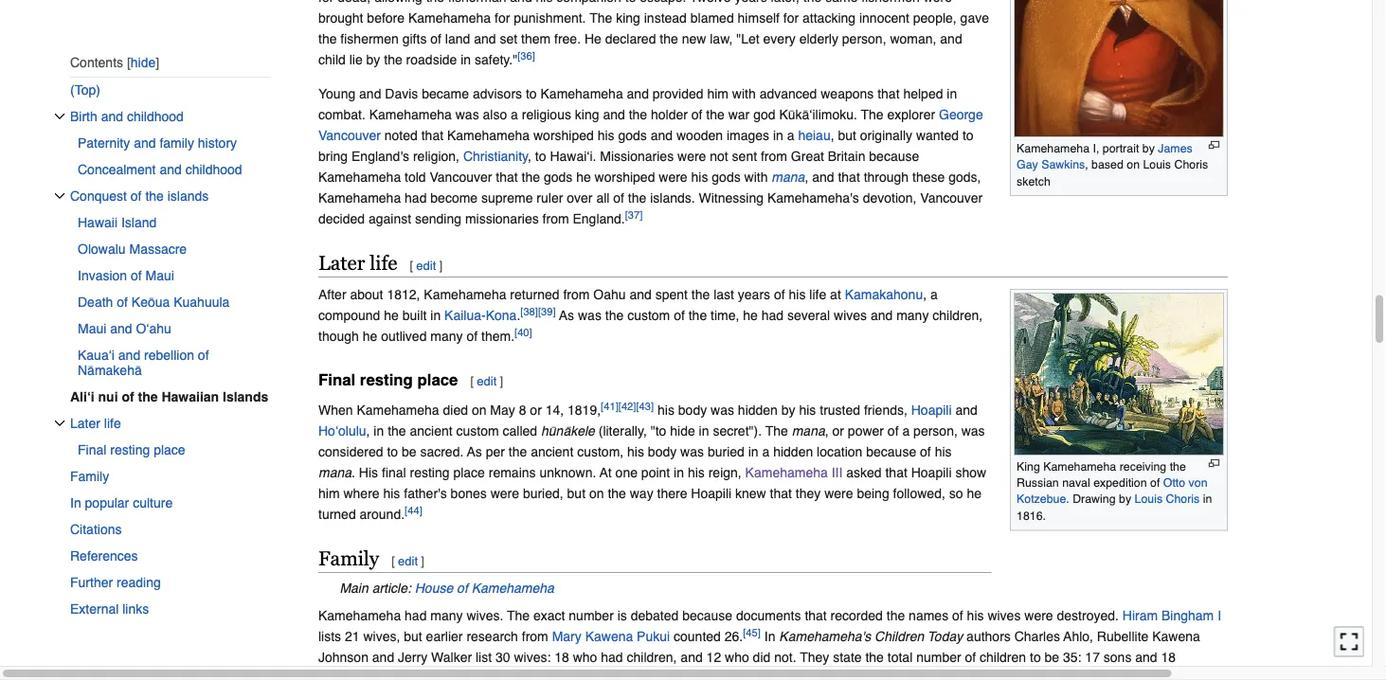 Task type: vqa. For each thing, say whether or not it's contained in the screenshot.
George
yes



Task type: locate. For each thing, give the bounding box(es) containing it.
to up the religious
[[526, 87, 537, 102]]

number inside kamehameha had many wives. the exact number is debated because documents that recorded the names of his wives were destroyed. hiram bingham i lists 21 wives, but earlier research from mary kawena pukui counted 26. [45] in kamehameha's children today
[[569, 609, 614, 624]]

by left trusted
[[782, 403, 796, 419]]

0 vertical spatial children,
[[933, 308, 983, 324]]

1 horizontal spatial worshiped
[[595, 170, 655, 185]]

was down oahu
[[578, 308, 602, 324]]

0 horizontal spatial him
[[319, 487, 340, 502]]

at
[[600, 466, 612, 481]]

authors
[[967, 630, 1011, 645]]

noted that kamehameha worshiped his gods and wooden images in a heiau
[[381, 128, 831, 144]]

0 horizontal spatial who
[[573, 651, 598, 666]]

mana inside when kamehameha died on may 8 or 14, 1819, [41] [42] [43] his body was hidden by his trusted friends, hoapili and hoʻolulu , in the ancient custom called hūnākele (literally, "to hide in secret"). the mana
[[792, 424, 825, 439]]

life
[[370, 252, 398, 274], [810, 288, 827, 303], [104, 416, 121, 431]]

2 horizontal spatial but
[[838, 128, 857, 144]]

body inside , or power of a person, was considered to be sacred. as per the ancient custom, his body was buried in a hidden location because of his mana . his final resting place remains unknown. at one point in his reign, kamehameha iii
[[648, 445, 677, 460]]

[37] link
[[625, 210, 643, 222]]

, left hawaiʻi.
[[529, 149, 532, 164]]

childhood down history
[[185, 162, 242, 177]]

and up noted that kamehameha worshiped his gods and wooden images in a heiau
[[603, 108, 625, 123]]

1 horizontal spatial .
[[517, 308, 521, 324]]

islands.
[[650, 191, 695, 206]]

1 vertical spatial final
[[78, 443, 107, 458]]

1 horizontal spatial by
[[1120, 493, 1132, 507]]

life up about
[[370, 252, 398, 274]]

number inside authors charles ahlo, rubellite kawena johnson and jerry walker list 30 wives: 18 who had children, and 12 who did not. they state the total number of children to be 35: 17 sons and 18 daughters.
[[917, 651, 962, 666]]

a inside young and davis became advisors to kamehameha and provided him with advanced weapons that helped in combat. kamehameha was also a religious king and the holder of the war god kūkāʻilimoku. the explorer
[[511, 108, 518, 123]]

1 vertical spatial on
[[472, 403, 487, 419]]

a right kamakahonu
[[931, 288, 938, 303]]

1 horizontal spatial maui
[[146, 268, 174, 283]]

because inside , or power of a person, was considered to be sacred. as per the ancient custom, his body was buried in a hidden location because of his mana . his final resting place remains unknown. at one point in his reign, kamehameha iii
[[867, 445, 917, 460]]

[ edit ] for family
[[392, 555, 425, 569]]

0 vertical spatial maui
[[146, 268, 174, 283]]

nui
[[98, 389, 118, 405]]

1 vertical spatial life
[[810, 288, 827, 303]]

documents
[[737, 609, 801, 624]]

had down house
[[405, 609, 427, 624]]

of down olowalu massacre
[[131, 268, 142, 283]]

body right [43] link
[[679, 403, 707, 419]]

state
[[833, 651, 862, 666]]

0 horizontal spatial ancient
[[410, 424, 453, 439]]

, inside , to hawaiʻi. missionaries were not sent from great britain because kamehameha told vancouver that the gods he worshiped were his gods with
[[529, 149, 532, 164]]

around.
[[360, 508, 405, 523]]

that inside young and davis became advisors to kamehameha and provided him with advanced weapons that helped in combat. kamehameha was also a religious king and the holder of the war god kūkāʻilimoku. the explorer
[[878, 87, 900, 102]]

of down person,
[[921, 445, 932, 460]]

the inside when kamehameha died on may 8 or 14, 1819, [41] [42] [43] his body was hidden by his trusted friends, hoapili and hoʻolulu , in the ancient custom called hūnākele (literally, "to hide in secret"). the mana
[[766, 424, 789, 439]]

x small image
[[54, 111, 65, 122], [54, 190, 65, 202]]

0 horizontal spatial gods
[[544, 170, 573, 185]]

they
[[796, 487, 821, 502]]

the inside , to hawaiʻi. missionaries were not sent from great britain because kamehameha told vancouver that the gods he worshiped were his gods with
[[522, 170, 540, 185]]

kamehameha inside , to hawaiʻi. missionaries were not sent from great britain because kamehameha told vancouver that the gods he worshiped were his gods with
[[319, 170, 401, 185]]

hidden up "kamehameha iii" link
[[774, 445, 814, 460]]

and inside , and that through these gods, kamehameha had become supreme ruler over all of the islands. witnessing kamehameha's devotion, vancouver decided against sending missionaries from england.
[[813, 170, 835, 185]]

2 vertical spatial vancouver
[[921, 191, 983, 206]]

many inside kamehameha had many wives. the exact number is debated because documents that recorded the names of his wives were destroyed. hiram bingham i lists 21 wives, but earlier research from mary kawena pukui counted 26. [45] in kamehameha's children today
[[431, 609, 463, 624]]

kamehameha's inside , and that through these gods, kamehameha had become supreme ruler over all of the islands. witnessing kamehameha's devotion, vancouver decided against sending missionaries from england.
[[768, 191, 860, 206]]

who down 26.
[[725, 651, 750, 666]]

edit link for family
[[398, 555, 418, 569]]

kamehameha's down mana link
[[768, 191, 860, 206]]

king kamehameha receiving the russian naval expedition of
[[1017, 460, 1187, 490]]

otto
[[1164, 477, 1186, 490]]

and up 'concealment and childhood' on the left top
[[134, 135, 156, 151]]

or right 8
[[530, 403, 542, 419]]

per
[[486, 445, 505, 460]]

and down holder
[[651, 128, 673, 144]]

hoapili inside when kamehameha died on may 8 or 14, 1819, [41] [42] [43] his body was hidden by his trusted friends, hoapili and hoʻolulu , in the ancient custom called hūnākele (literally, "to hide in secret"). the mana
[[912, 403, 952, 419]]

be inside authors charles ahlo, rubellite kawena johnson and jerry walker list 30 wives: 18 who had children, and 12 who did not. they state the total number of children to be 35: 17 sons and 18 daughters.
[[1045, 651, 1060, 666]]

1 horizontal spatial 18
[[1162, 651, 1177, 666]]

but inside kamehameha had many wives. the exact number is debated because documents that recorded the names of his wives were destroyed. hiram bingham i lists 21 wives, but earlier research from mary kawena pukui counted 26. [45] in kamehameha's children today
[[404, 630, 423, 645]]

(literally,
[[599, 424, 647, 439]]

0 vertical spatial body
[[679, 403, 707, 419]]

but inside asked that hoapili show him where his father's bones were buried, but on the way there hoapili knew that they were being followed, so he turned around.
[[567, 487, 586, 502]]

] down sending
[[439, 259, 443, 273]]

hawaiian
[[162, 389, 219, 405]]

earlier
[[426, 630, 463, 645]]

0 vertical spatial vancouver
[[319, 128, 381, 144]]

number up mary kawena pukui "link"
[[569, 609, 614, 624]]

0 vertical spatial but
[[838, 128, 857, 144]]

1 vertical spatial kamehameha's
[[780, 630, 871, 645]]

from inside , and that through these gods, kamehameha had become supreme ruler over all of the islands. witnessing kamehameha's devotion, vancouver decided against sending missionaries from england.
[[543, 212, 569, 227]]

a
[[511, 108, 518, 123], [787, 128, 795, 144], [931, 288, 938, 303], [903, 424, 910, 439], [763, 445, 770, 460]]

the inside kamehameha had many wives. the exact number is debated because documents that recorded the names of his wives were destroyed. hiram bingham i lists 21 wives, but earlier research from mary kawena pukui counted 26. [45] in kamehameha's children today
[[507, 609, 530, 624]]

0 horizontal spatial life
[[104, 416, 121, 431]]

were inside kamehameha had many wives. the exact number is debated because documents that recorded the names of his wives were destroyed. hiram bingham i lists 21 wives, but earlier research from mary kawena pukui counted 26. [45] in kamehameha's children today
[[1025, 609, 1054, 624]]

exact
[[534, 609, 565, 624]]

1 vertical spatial choris
[[1166, 493, 1200, 507]]

had
[[405, 191, 427, 206], [762, 308, 784, 324], [405, 609, 427, 624], [601, 651, 623, 666]]

final up "when" at bottom
[[319, 372, 356, 390]]

1 horizontal spatial ancient
[[531, 445, 574, 460]]

kūkāʻilimoku.
[[780, 108, 858, 123]]

in inside young and davis became advisors to kamehameha and provided him with advanced weapons that helped in combat. kamehameha was also a religious king and the holder of the war god kūkāʻilimoku. the explorer
[[947, 87, 958, 102]]

0 horizontal spatial be
[[402, 445, 417, 460]]

1 horizontal spatial him
[[708, 87, 729, 102]]

1 vertical spatial because
[[867, 445, 917, 460]]

the left exact
[[507, 609, 530, 624]]

2 horizontal spatial life
[[810, 288, 827, 303]]

kamehameha up naval
[[1044, 460, 1117, 474]]

0 horizontal spatial final resting place
[[78, 443, 185, 458]]

many down kamakahonu
[[897, 308, 929, 324]]

0 vertical spatial kamehameha's
[[768, 191, 860, 206]]

of
[[692, 108, 703, 123], [131, 188, 142, 204], [614, 191, 625, 206], [131, 268, 142, 283], [774, 288, 786, 303], [117, 295, 128, 310], [674, 308, 685, 324], [467, 329, 478, 344], [198, 348, 209, 363], [122, 389, 134, 405], [888, 424, 899, 439], [921, 445, 932, 460], [1151, 477, 1161, 490], [457, 582, 468, 597], [953, 609, 964, 624], [965, 651, 977, 666]]

1 horizontal spatial childhood
[[185, 162, 242, 177]]

[41] link
[[601, 401, 619, 413]]

hoʻolulu
[[319, 424, 366, 439]]

gods up ruler
[[544, 170, 573, 185]]

] up house
[[421, 555, 425, 569]]

2 horizontal spatial vancouver
[[921, 191, 983, 206]]

, for , but originally wanted to bring england's religion,
[[831, 128, 835, 144]]

witnessing
[[699, 191, 764, 206]]

birth and childhood link
[[70, 103, 271, 130]]

0 horizontal spatial worshiped
[[534, 128, 594, 144]]

1 horizontal spatial final
[[319, 372, 356, 390]]

olowalu
[[78, 242, 126, 257]]

[ for family
[[392, 555, 395, 569]]

1 vertical spatial childhood
[[185, 162, 242, 177]]

worshiped inside , to hawaiʻi. missionaries were not sent from great britain because kamehameha told vancouver that the gods he worshiped were his gods with
[[595, 170, 655, 185]]

0 vertical spatial the
[[861, 108, 884, 123]]

that left the recorded at the bottom right of the page
[[805, 609, 827, 624]]

not
[[710, 149, 729, 164]]

hidden inside when kamehameha died on may 8 or 14, 1819, [41] [42] [43] his body was hidden by his trusted friends, hoapili and hoʻolulu , in the ancient custom called hūnākele (literally, "to hide in secret"). the mana
[[738, 403, 778, 419]]

helped
[[904, 87, 944, 102]]

0 horizontal spatial ]
[[421, 555, 425, 569]]

holder
[[651, 108, 688, 123]]

daughters.
[[319, 672, 381, 681]]

, for , based on louis choris sketch
[[1086, 158, 1089, 172]]

and up george vancouver link
[[627, 87, 649, 102]]

kamehameha down davis
[[369, 108, 452, 123]]

spent
[[656, 288, 688, 303]]

concealment and childhood link
[[78, 156, 271, 183]]

hidden inside , or power of a person, was considered to be sacred. as per the ancient custom, his body was buried in a hidden location because of his mana . his final resting place remains unknown. at one point in his reign, kamehameha iii
[[774, 445, 814, 460]]

in up considered
[[374, 424, 384, 439]]

0 vertical spatial ancient
[[410, 424, 453, 439]]

1 horizontal spatial number
[[917, 651, 962, 666]]

death of keōua kuahuula
[[78, 295, 230, 310]]

1 vertical spatial mana
[[792, 424, 825, 439]]

0 vertical spatial as
[[559, 308, 575, 324]]

0 vertical spatial ]
[[439, 259, 443, 273]]

vancouver down combat.
[[319, 128, 381, 144]]

kona
[[486, 308, 517, 324]]

body down "to
[[648, 445, 677, 460]]

hide inside contents hide
[[131, 55, 156, 70]]

0 horizontal spatial but
[[404, 630, 423, 645]]

or
[[530, 403, 542, 419], [833, 424, 845, 439]]

ancient up sacred.
[[410, 424, 453, 439]]

may
[[490, 403, 515, 419]]

[ for final resting place
[[471, 375, 474, 389]]

with inside young and davis became advisors to kamehameha and provided him with advanced weapons that helped in combat. kamehameha was also a religious king and the holder of the war god kūkāʻilimoku. the explorer
[[733, 87, 756, 102]]

heiau link
[[799, 128, 831, 144]]

and right hoapili link
[[956, 403, 978, 419]]

the down called
[[509, 445, 527, 460]]

him up the war
[[708, 87, 729, 102]]

the inside young and davis became advisors to kamehameha and provided him with advanced weapons that helped in combat. kamehameha was also a religious king and the holder of the war god kūkāʻilimoku. the explorer
[[861, 108, 884, 123]]

of right "rebellion"
[[198, 348, 209, 363]]

childhood for birth and childhood
[[127, 109, 184, 124]]

children, inside as was the custom of the time, he had several wives and many children, though he outlived many of them.
[[933, 308, 983, 324]]

that up explorer
[[878, 87, 900, 102]]

a left heiau
[[787, 128, 795, 144]]

, inside , or power of a person, was considered to be sacred. as per the ancient custom, his body was buried in a hidden location because of his mana . his final resting place remains unknown. at one point in his reign, kamehameha iii
[[825, 424, 829, 439]]

death
[[78, 295, 113, 310]]

his
[[598, 128, 615, 144], [692, 170, 709, 185], [789, 288, 806, 303], [658, 403, 675, 419], [800, 403, 817, 419], [628, 445, 645, 460], [935, 445, 952, 460], [688, 466, 705, 481], [383, 487, 400, 502], [967, 609, 984, 624]]

edit link for final resting place
[[477, 375, 497, 389]]

to inside , or power of a person, was considered to be sacred. as per the ancient custom, his body was buried in a hidden location because of his mana . his final resting place remains unknown. at one point in his reign, kamehameha iii
[[387, 445, 398, 460]]

the up children
[[887, 609, 906, 624]]

hide up (top) link
[[131, 55, 156, 70]]

that up supreme
[[496, 170, 518, 185]]

told
[[405, 170, 426, 185]]

gay
[[1017, 158, 1039, 172]]

kamehameha down also
[[447, 128, 530, 144]]

in up george
[[947, 87, 958, 102]]

or inside when kamehameha died on may 8 or 14, 1819, [41] [42] [43] his body was hidden by his trusted friends, hoapili and hoʻolulu , in the ancient custom called hūnākele (literally, "to hide in secret"). the mana
[[530, 403, 542, 419]]

in right built
[[431, 308, 441, 324]]

2 vertical spatial place
[[453, 466, 485, 481]]

counted
[[674, 630, 721, 645]]

young and davis became advisors to kamehameha and provided him with advanced weapons that helped in combat. kamehameha was also a religious king and the holder of the war god kūkāʻilimoku. the explorer
[[319, 87, 958, 123]]

of down friends,
[[888, 424, 899, 439]]

0 vertical spatial .
[[517, 308, 521, 324]]

and right sons
[[1136, 651, 1158, 666]]

provided
[[653, 87, 704, 102]]

18 down mary
[[555, 651, 570, 666]]

hide inside when kamehameha died on may 8 or 14, 1819, [41] [42] [43] his body was hidden by his trusted friends, hoapili and hoʻolulu , in the ancient custom called hūnākele (literally, "to hide in secret"). the mana
[[670, 424, 696, 439]]

1 vertical spatial him
[[319, 487, 340, 502]]

wanted
[[917, 128, 959, 144]]

1 kawena from the left
[[585, 630, 633, 645]]

] for family
[[421, 555, 425, 569]]

supreme
[[482, 191, 533, 206]]

to left hawaiʻi.
[[535, 149, 547, 164]]

(top)
[[70, 82, 100, 97]]

by down expedition
[[1120, 493, 1132, 507]]

as right [39] link
[[559, 308, 575, 324]]

a up "kamehameha iii" link
[[763, 445, 770, 460]]

later life inside later life 'link'
[[70, 416, 121, 431]]

0 vertical spatial life
[[370, 252, 398, 274]]

2 horizontal spatial the
[[861, 108, 884, 123]]

several
[[788, 308, 831, 324]]

choris for , based on louis choris sketch
[[1175, 158, 1209, 172]]

mana down considered
[[319, 466, 352, 481]]

external
[[70, 602, 119, 617]]

in left popular
[[70, 496, 81, 511]]

note containing main article:
[[319, 579, 1229, 600]]

had inside , and that through these gods, kamehameha had become supreme ruler over all of the islands. witnessing kamehameha's devotion, vancouver decided against sending missionaries from england.
[[405, 191, 427, 206]]

him inside asked that hoapili show him where his father's bones were buried, but on the way there hoapili knew that they were being followed, so he turned around.
[[319, 487, 340, 502]]

2 horizontal spatial on
[[1127, 158, 1140, 172]]

. drawing by louis choris
[[1067, 493, 1200, 507]]

1 vertical spatial [
[[471, 375, 474, 389]]

and inside when kamehameha died on may 8 or 14, 1819, [41] [42] [43] his body was hidden by his trusted friends, hoapili and hoʻolulu , in the ancient custom called hūnākele (literally, "to hide in secret"). the mana
[[956, 403, 978, 419]]

resting down the outlived
[[360, 372, 413, 390]]

1 vertical spatial by
[[782, 403, 796, 419]]

to down george
[[963, 128, 974, 144]]

1 vertical spatial louis
[[1135, 493, 1163, 507]]

kailua-
[[445, 308, 486, 324]]

2 vertical spatial ]
[[421, 555, 425, 569]]

his inside , to hawaiʻi. missionaries were not sent from great britain because kamehameha told vancouver that the gods he worshiped were his gods with
[[692, 170, 709, 185]]

2 kawena from the left
[[1153, 630, 1201, 645]]

choris inside , based on louis choris sketch
[[1175, 158, 1209, 172]]

was up secret").
[[711, 403, 735, 419]]

kuahuula
[[174, 295, 230, 310]]

to inside , to hawaiʻi. missionaries were not sent from great britain because kamehameha told vancouver that the gods he worshiped were his gods with
[[535, 149, 547, 164]]

with down sent
[[745, 170, 768, 185]]

by inside when kamehameha died on may 8 or 14, 1819, [41] [42] [43] his body was hidden by his trusted friends, hoapili and hoʻolulu , in the ancient custom called hūnākele (literally, "to hide in secret"). the mana
[[782, 403, 796, 419]]

,
[[831, 128, 835, 144], [529, 149, 532, 164], [1086, 158, 1089, 172], [805, 170, 809, 185], [923, 288, 927, 303], [366, 424, 370, 439], [825, 424, 829, 439]]

of down spent
[[674, 308, 685, 324]]

0 vertical spatial him
[[708, 87, 729, 102]]

conquest of the islands link
[[70, 183, 271, 209]]

james gay sawkins
[[1017, 142, 1193, 172]]

in up there
[[674, 466, 684, 481]]

x small image left birth
[[54, 111, 65, 122]]

1 vertical spatial ]
[[500, 375, 504, 389]]

1 vertical spatial edit link
[[477, 375, 497, 389]]

0 horizontal spatial wives
[[834, 308, 867, 324]]

where
[[344, 487, 380, 502]]

0 horizontal spatial later
[[70, 416, 100, 431]]

his down final
[[383, 487, 400, 502]]

hoʻolulu link
[[319, 424, 366, 439]]

0 vertical spatial by
[[1143, 142, 1155, 156]]

the up otto
[[1170, 460, 1187, 474]]

that down britain at the top
[[838, 170, 861, 185]]

0 vertical spatial edit link
[[416, 259, 436, 273]]

images
[[727, 128, 770, 144]]

died
[[443, 403, 468, 419]]

louis choris link
[[1135, 493, 1200, 507]]

1 horizontal spatial wives
[[988, 609, 1021, 624]]

0 horizontal spatial later life
[[70, 416, 121, 431]]

and down "wives,"
[[372, 651, 395, 666]]

custom inside as was the custom of the time, he had several wives and many children, though he outlived many of them.
[[628, 308, 670, 324]]

0 horizontal spatial body
[[648, 445, 677, 460]]

he up over
[[576, 170, 591, 185]]

x small image left conquest
[[54, 190, 65, 202]]

1 horizontal spatial or
[[833, 424, 845, 439]]

were down remains
[[491, 487, 519, 502]]

0 horizontal spatial children,
[[627, 651, 677, 666]]

concealment
[[78, 162, 156, 177]]

later life up about
[[319, 252, 398, 274]]

1 vertical spatial body
[[648, 445, 677, 460]]

, based on louis choris sketch
[[1017, 158, 1209, 188]]

of inside , and that through these gods, kamehameha had become supreme ruler over all of the islands. witnessing kamehameha's devotion, vancouver decided against sending missionaries from england.
[[614, 191, 625, 206]]

] for final resting place
[[500, 375, 504, 389]]

gods up witnessing
[[712, 170, 741, 185]]

0 vertical spatial worshiped
[[534, 128, 594, 144]]

as inside as was the custom of the time, he had several wives and many children, though he outlived many of them.
[[559, 308, 575, 324]]

1 vertical spatial or
[[833, 424, 845, 439]]

custom,
[[577, 445, 624, 460]]

0 horizontal spatial on
[[472, 403, 487, 419]]

. inside , or power of a person, was considered to be sacred. as per the ancient custom, his body was buried in a hidden location because of his mana . his final resting place remains unknown. at one point in his reign, kamehameha iii
[[352, 466, 355, 481]]

of right house
[[457, 582, 468, 597]]

1 vertical spatial number
[[917, 651, 962, 666]]

a inside , a compound he built in
[[931, 288, 938, 303]]

2 vertical spatial [
[[392, 555, 395, 569]]

trusted
[[820, 403, 861, 419]]

0 vertical spatial on
[[1127, 158, 1140, 172]]

of inside note
[[457, 582, 468, 597]]

be up final
[[402, 445, 417, 460]]

to up final
[[387, 445, 398, 460]]

kailua-kona link
[[445, 308, 517, 324]]

with
[[733, 87, 756, 102], [745, 170, 768, 185]]

to inside , but originally wanted to bring england's religion,
[[963, 128, 974, 144]]

1 vertical spatial in
[[765, 630, 776, 645]]

edit link up 1812,
[[416, 259, 436, 273]]

and inside as was the custom of the time, he had several wives and many children, though he outlived many of them.
[[871, 308, 893, 324]]

note
[[319, 579, 1229, 600]]

later life down nui
[[70, 416, 121, 431]]

8
[[519, 403, 527, 419]]

2 vertical spatial on
[[590, 487, 604, 502]]

him up turned on the bottom left
[[319, 487, 340, 502]]

choris down james
[[1175, 158, 1209, 172]]

] up may
[[500, 375, 504, 389]]

hoapili
[[912, 403, 952, 419], [912, 466, 952, 481], [691, 487, 732, 502]]

on inside , based on louis choris sketch
[[1127, 158, 1140, 172]]

followed,
[[894, 487, 946, 502]]

1 vertical spatial vancouver
[[430, 170, 492, 185]]

hide
[[131, 55, 156, 70], [670, 424, 696, 439]]

, inside when kamehameha died on may 8 or 14, 1819, [41] [42] [43] his body was hidden by his trusted friends, hoapili and hoʻolulu , in the ancient custom called hūnākele (literally, "to hide in secret"). the mana
[[366, 424, 370, 439]]

2 vertical spatial life
[[104, 416, 121, 431]]

2 horizontal spatial [
[[471, 375, 474, 389]]

, for , to hawaiʻi. missionaries were not sent from great britain because kamehameha told vancouver that the gods he worshiped were his gods with
[[529, 149, 532, 164]]

unknown.
[[540, 466, 597, 481]]

, inside , based on louis choris sketch
[[1086, 158, 1089, 172]]

2 horizontal spatial gods
[[712, 170, 741, 185]]

kamehameha inside king kamehameha receiving the russian naval expedition of
[[1044, 460, 1117, 474]]

had inside kamehameha had many wives. the exact number is debated because documents that recorded the names of his wives were destroyed. hiram bingham i lists 21 wives, but earlier research from mary kawena pukui counted 26. [45] in kamehameha's children today
[[405, 609, 427, 624]]

russian
[[1017, 477, 1060, 490]]

or inside , or power of a person, was considered to be sacred. as per the ancient custom, his body was buried in a hidden location because of his mana . his final resting place remains unknown. at one point in his reign, kamehameha iii
[[833, 424, 845, 439]]

, for , and that through these gods, kamehameha had become supreme ruler over all of the islands. witnessing kamehameha's devotion, vancouver decided against sending missionaries from england.
[[805, 170, 809, 185]]

1 horizontal spatial the
[[766, 424, 789, 439]]

2 vertical spatial the
[[507, 609, 530, 624]]

2 x small image from the top
[[54, 190, 65, 202]]

wives inside kamehameha had many wives. the exact number is debated because documents that recorded the names of his wives were destroyed. hiram bingham i lists 21 wives, but earlier research from mary kawena pukui counted 26. [45] in kamehameha's children today
[[988, 609, 1021, 624]]

on down portrait
[[1127, 158, 1140, 172]]

, inside , and that through these gods, kamehameha had become supreme ruler over all of the islands. witnessing kamehameha's devotion, vancouver decided against sending missionaries from england.
[[805, 170, 809, 185]]

ancient
[[410, 424, 453, 439], [531, 445, 574, 460]]

iii
[[832, 466, 843, 481]]

final resting place inside final resting place link
[[78, 443, 185, 458]]

edit up may
[[477, 375, 497, 389]]

that inside kamehameha had many wives. the exact number is debated because documents that recorded the names of his wives were destroyed. hiram bingham i lists 21 wives, but earlier research from mary kawena pukui counted 26. [45] in kamehameha's children today
[[805, 609, 827, 624]]

custom down spent
[[628, 308, 670, 324]]

0 horizontal spatial number
[[569, 609, 614, 624]]

0 horizontal spatial family
[[70, 469, 109, 484]]

1 vertical spatial wives
[[988, 609, 1021, 624]]

1 x small image from the top
[[54, 111, 65, 122]]

0 vertical spatial childhood
[[127, 109, 184, 124]]

was
[[456, 108, 479, 123], [578, 308, 602, 324], [711, 403, 735, 419], [962, 424, 985, 439], [681, 445, 704, 460]]

i,
[[1093, 142, 1100, 156]]

family up popular
[[70, 469, 109, 484]]

choris down otto
[[1166, 493, 1200, 507]]

kamehameha inside when kamehameha died on may 8 or 14, 1819, [41] [42] [43] his body was hidden by his trusted friends, hoapili and hoʻolulu , in the ancient custom called hūnākele (literally, "to hide in secret"). the mana
[[357, 403, 440, 419]]

1 vertical spatial x small image
[[54, 190, 65, 202]]

became
[[422, 87, 469, 102]]

in popular culture
[[70, 496, 173, 511]]

family up the main
[[319, 548, 379, 570]]

1 vertical spatial children,
[[627, 651, 677, 666]]

. inside kailua-kona . [38] [39]
[[517, 308, 521, 324]]

1 vertical spatial as
[[467, 445, 482, 460]]

louis inside , based on louis choris sketch
[[1144, 158, 1172, 172]]

1 vertical spatial later
[[70, 416, 100, 431]]

through
[[864, 170, 909, 185]]

[ for later life
[[410, 259, 413, 273]]

invasion
[[78, 268, 127, 283]]

0 horizontal spatial .
[[352, 466, 355, 481]]

kamehameha up sawkins
[[1017, 142, 1090, 156]]

many
[[897, 308, 929, 324], [431, 329, 463, 344], [431, 609, 463, 624]]

the down one on the left of page
[[608, 487, 626, 502]]

x small image for conquest
[[54, 190, 65, 202]]

location
[[817, 445, 863, 460]]

kamehameha left the died
[[357, 403, 440, 419]]

[43] link
[[637, 401, 654, 413]]

final
[[319, 372, 356, 390], [78, 443, 107, 458]]

x small image
[[54, 418, 65, 429]]

, inside , but originally wanted to bring england's religion,
[[831, 128, 835, 144]]

research
[[467, 630, 518, 645]]

main article: house of kamehameha
[[340, 582, 554, 597]]

vancouver inside 'george vancouver'
[[319, 128, 381, 144]]

1 vertical spatial with
[[745, 170, 768, 185]]



Task type: describe. For each thing, give the bounding box(es) containing it.
of up maui and oʻahu
[[117, 295, 128, 310]]

vancouver inside , to hawaiʻi. missionaries were not sent from great britain because kamehameha told vancouver that the gods he worshiped were his gods with
[[430, 170, 492, 185]]

not.
[[775, 651, 797, 666]]

that down "kamehameha iii" link
[[770, 487, 792, 502]]

person,
[[914, 424, 958, 439]]

his inside kamehameha had many wives. the exact number is debated because documents that recorded the names of his wives were destroyed. hiram bingham i lists 21 wives, but earlier research from mary kawena pukui counted 26. [45] in kamehameha's children today
[[967, 609, 984, 624]]

final resting place link
[[78, 437, 271, 463]]

conquest of the islands
[[70, 188, 209, 204]]

become
[[431, 191, 478, 206]]

paternity and family history
[[78, 135, 237, 151]]

birth
[[70, 109, 97, 124]]

expedition
[[1094, 477, 1148, 490]]

after
[[319, 288, 347, 303]]

1 horizontal spatial life
[[370, 252, 398, 274]]

1 vertical spatial maui
[[78, 321, 107, 336]]

religion,
[[413, 149, 460, 164]]

kawena inside authors charles ahlo, rubellite kawena johnson and jerry walker list 30 wives: 18 who had children, and 12 who did not. they state the total number of children to be 35: 17 sons and 18 daughters.
[[1153, 630, 1201, 645]]

had inside authors charles ahlo, rubellite kawena johnson and jerry walker list 30 wives: 18 who had children, and 12 who did not. they state the total number of children to be 35: 17 sons and 18 daughters.
[[601, 651, 623, 666]]

of inside kamehameha had many wives. the exact number is debated because documents that recorded the names of his wives were destroyed. hiram bingham i lists 21 wives, but earlier research from mary kawena pukui counted 26. [45] in kamehameha's children today
[[953, 609, 964, 624]]

[41]
[[601, 401, 619, 413]]

the left time,
[[689, 308, 707, 324]]

0 horizontal spatial in
[[70, 496, 81, 511]]

2 vertical spatial hoapili
[[691, 487, 732, 502]]

in inside the in 1816.
[[1204, 493, 1213, 507]]

kawena inside kamehameha had many wives. the exact number is debated because documents that recorded the names of his wives were destroyed. hiram bingham i lists 21 wives, but earlier research from mary kawena pukui counted 26. [45] in kamehameha's children today
[[585, 630, 633, 645]]

0 vertical spatial resting
[[360, 372, 413, 390]]

and up conquest of the islands link
[[160, 162, 182, 177]]

fullscreen image
[[1340, 633, 1359, 652]]

references link
[[70, 543, 271, 570]]

naval
[[1063, 477, 1091, 490]]

[44]
[[405, 506, 423, 518]]

in down secret").
[[749, 445, 759, 460]]

his left reign,
[[688, 466, 705, 481]]

the inside , or power of a person, was considered to be sacred. as per the ancient custom, his body was buried in a hidden location because of his mana . his final resting place remains unknown. at one point in his reign, kamehameha iii
[[509, 445, 527, 460]]

debated
[[631, 609, 679, 624]]

from inside kamehameha had many wives. the exact number is debated because documents that recorded the names of his wives were destroyed. hiram bingham i lists 21 wives, but earlier research from mary kawena pukui counted 26. [45] in kamehameha's children today
[[522, 630, 549, 645]]

vancouver inside , and that through these gods, kamehameha had become supreme ruler over all of the islands. witnessing kamehameha's devotion, vancouver decided against sending missionaries from england.
[[921, 191, 983, 206]]

wives inside as was the custom of the time, he had several wives and many children, though he outlived many of them.
[[834, 308, 867, 324]]

and left davis
[[359, 87, 382, 102]]

kamehameha inside , and that through these gods, kamehameha had become supreme ruler over all of the islands. witnessing kamehameha's devotion, vancouver decided against sending missionaries from england.
[[319, 191, 401, 206]]

kamehameha inside , or power of a person, was considered to be sacred. as per the ancient custom, his body was buried in a hidden location because of his mana . his final resting place remains unknown. at one point in his reign, kamehameha iii
[[746, 466, 828, 481]]

king
[[575, 108, 600, 123]]

that up followed,
[[886, 466, 908, 481]]

external links
[[70, 602, 149, 617]]

edit link for later life
[[416, 259, 436, 273]]

children
[[875, 630, 924, 645]]

in up buried
[[699, 424, 710, 439]]

[39] link
[[538, 306, 556, 318]]

after about 1812, kamehameha returned from oahu and spent the last years of his life at kamakahonu
[[319, 288, 923, 303]]

21
[[345, 630, 360, 645]]

1 vertical spatial resting
[[110, 443, 150, 458]]

ancient inside when kamehameha died on may 8 or 14, 1819, [41] [42] [43] his body was hidden by his trusted friends, hoapili and hoʻolulu , in the ancient custom called hūnākele (literally, "to hide in secret"). the mana
[[410, 424, 453, 439]]

in inside , a compound he built in
[[431, 308, 441, 324]]

main
[[340, 582, 369, 597]]

turned
[[319, 508, 356, 523]]

that up religion, at the top left
[[422, 128, 444, 144]]

is
[[618, 609, 627, 624]]

[45] link
[[743, 628, 761, 640]]

louis for on
[[1144, 158, 1172, 172]]

to inside authors charles ahlo, rubellite kawena johnson and jerry walker list 30 wives: 18 who had children, and 12 who did not. they state the total number of children to be 35: 17 sons and 18 daughters.
[[1030, 651, 1041, 666]]

0 vertical spatial later life
[[319, 252, 398, 274]]

0 horizontal spatial final
[[78, 443, 107, 458]]

the inside king kamehameha receiving the russian naval expedition of
[[1170, 460, 1187, 474]]

his right [43] link
[[658, 403, 675, 419]]

great
[[791, 149, 825, 164]]

the down oahu
[[606, 308, 624, 324]]

that inside , and that through these gods, kamehameha had become supreme ruler over all of the islands. witnessing kamehameha's devotion, vancouver decided against sending missionaries from england.
[[838, 170, 861, 185]]

place inside , or power of a person, was considered to be sacred. as per the ancient custom, his body was buried in a hidden location because of his mana . his final resting place remains unknown. at one point in his reign, kamehameha iii
[[453, 466, 485, 481]]

reign,
[[709, 466, 742, 481]]

of inside young and davis became advisors to kamehameha and provided him with advanced weapons that helped in combat. kamehameha was also a religious king and the holder of the war god kūkāʻilimoku. the explorer
[[692, 108, 703, 123]]

"to
[[651, 424, 667, 439]]

[38]
[[521, 306, 538, 318]]

he inside , a compound he built in
[[384, 308, 399, 324]]

of right years
[[774, 288, 786, 303]]

1 18 from the left
[[555, 651, 570, 666]]

x small image for birth
[[54, 111, 65, 122]]

compound
[[319, 308, 380, 324]]

the inside asked that hoapili show him where his father's bones were buried, but on the way there hoapili knew that they were being followed, so he turned around.
[[608, 487, 626, 502]]

god
[[754, 108, 776, 123]]

of right nui
[[122, 389, 134, 405]]

ancient inside , or power of a person, was considered to be sacred. as per the ancient custom, his body was buried in a hidden location because of his mana . his final resting place remains unknown. at one point in his reign, kamehameha iii
[[531, 445, 574, 460]]

also
[[483, 108, 507, 123]]

kotzebue
[[1017, 493, 1067, 507]]

kamehameha up the wives.
[[472, 582, 554, 597]]

as inside , or power of a person, was considered to be sacred. as per the ancient custom, his body was buried in a hidden location because of his mana . his final resting place remains unknown. at one point in his reign, kamehameha iii
[[467, 445, 482, 460]]

mary kawena pukui link
[[552, 630, 670, 645]]

, for , a compound he built in
[[923, 288, 927, 303]]

jerry
[[398, 651, 428, 666]]

on inside when kamehameha died on may 8 or 14, 1819, [41] [42] [43] his body was hidden by his trusted friends, hoapili and hoʻolulu , in the ancient custom called hūnākele (literally, "to hide in secret"). the mana
[[472, 403, 487, 419]]

war
[[729, 108, 750, 123]]

the left last
[[692, 288, 710, 303]]

0 vertical spatial final
[[319, 372, 356, 390]]

was inside as was the custom of the time, he had several wives and many children, though he outlived many of them.
[[578, 308, 602, 324]]

and up paternity
[[101, 109, 123, 124]]

1 vertical spatial hoapili
[[912, 466, 952, 481]]

on inside asked that hoapili show him where his father's bones were buried, but on the way there hoapili knew that they were being followed, so he turned around.
[[590, 487, 604, 502]]

family
[[160, 135, 194, 151]]

had inside as was the custom of the time, he had several wives and many children, though he outlived many of them.
[[762, 308, 784, 324]]

of inside king kamehameha receiving the russian naval expedition of
[[1151, 477, 1161, 490]]

he inside asked that hoapili show him where his father's bones were buried, but on the way there hoapili knew that they were being followed, so he turned around.
[[967, 487, 982, 502]]

[36]
[[518, 51, 535, 62]]

references
[[70, 549, 138, 564]]

he down years
[[743, 308, 758, 324]]

custom inside when kamehameha died on may 8 or 14, 1819, [41] [42] [43] his body was hidden by his trusted friends, hoapili and hoʻolulu , in the ancient custom called hūnākele (literally, "to hide in secret"). the mana
[[456, 424, 499, 439]]

0 vertical spatial later
[[319, 252, 365, 274]]

further reading
[[70, 575, 161, 590]]

choris for . drawing by louis choris
[[1166, 493, 1200, 507]]

and inside kauaʻi and rebellion of nāmakehā
[[118, 348, 140, 363]]

edit for family
[[398, 555, 418, 569]]

names
[[909, 609, 949, 624]]

because inside kamehameha had many wives. the exact number is debated because documents that recorded the names of his wives were destroyed. hiram bingham i lists 21 wives, but earlier research from mary kawena pukui counted 26. [45] in kamehameha's children today
[[683, 609, 733, 624]]

house of kamehameha link
[[415, 582, 554, 597]]

his up one on the left of page
[[628, 445, 645, 460]]

hide button
[[127, 55, 159, 70]]

returned
[[510, 288, 560, 303]]

advisors
[[473, 87, 522, 102]]

with inside , to hawaiʻi. missionaries were not sent from great britain because kamehameha told vancouver that the gods he worshiped were his gods with
[[745, 170, 768, 185]]

his inside asked that hoapili show him where his father's bones were buried, but on the way there hoapili knew that they were being followed, so he turned around.
[[383, 487, 400, 502]]

a down friends,
[[903, 424, 910, 439]]

2 18 from the left
[[1162, 651, 1177, 666]]

hawaii
[[78, 215, 118, 230]]

asked that hoapili show him where his father's bones were buried, but on the way there hoapili knew that they were being followed, so he turned around.
[[319, 466, 987, 523]]

0 vertical spatial place
[[418, 372, 458, 390]]

1 vertical spatial place
[[154, 443, 185, 458]]

body inside when kamehameha died on may 8 or 14, 1819, [41] [42] [43] his body was hidden by his trusted friends, hoapili and hoʻolulu , in the ancient custom called hūnākele (literally, "to hide in secret"). the mana
[[679, 403, 707, 419]]

the down 'concealment and childhood' on the left top
[[145, 188, 164, 204]]

was inside young and davis became advisors to kamehameha and provided him with advanced weapons that helped in combat. kamehameha was also a religious king and the holder of the war god kūkāʻilimoku. the explorer
[[456, 108, 479, 123]]

the inside authors charles ahlo, rubellite kawena johnson and jerry walker list 30 wives: 18 who had children, and 12 who did not. they state the total number of children to be 35: 17 sons and 18 daughters.
[[866, 651, 884, 666]]

davis
[[385, 87, 418, 102]]

sons
[[1104, 651, 1132, 666]]

1 who from the left
[[573, 651, 598, 666]]

oahu
[[594, 288, 626, 303]]

1 horizontal spatial final resting place
[[319, 372, 458, 390]]

children
[[980, 651, 1027, 666]]

edit for later life
[[416, 259, 436, 273]]

0 vertical spatial mana
[[772, 170, 805, 185]]

17
[[1086, 651, 1101, 666]]

] for later life
[[439, 259, 443, 273]]

was inside when kamehameha died on may 8 or 14, 1819, [41] [42] [43] his body was hidden by his trusted friends, hoapili and hoʻolulu , in the ancient custom called hūnākele (literally, "to hide in secret"). the mana
[[711, 403, 735, 419]]

because inside , to hawaiʻi. missionaries were not sent from great britain because kamehameha told vancouver that the gods he worshiped were his gods with
[[870, 149, 920, 164]]

louis for by
[[1135, 493, 1163, 507]]

kamehameha inside kamehameha had many wives. the exact number is debated because documents that recorded the names of his wives were destroyed. hiram bingham i lists 21 wives, but earlier research from mary kawena pukui counted 26. [45] in kamehameha's children today
[[319, 609, 401, 624]]

to inside young and davis became advisors to kamehameha and provided him with advanced weapons that helped in combat. kamehameha was also a religious king and the holder of the war god kūkāʻilimoku. the explorer
[[526, 87, 537, 102]]

were down the 'iii'
[[825, 487, 854, 502]]

1 vertical spatial many
[[431, 329, 463, 344]]

1 vertical spatial family
[[319, 548, 379, 570]]

of up island
[[131, 188, 142, 204]]

johnson
[[319, 651, 369, 666]]

later inside 'link'
[[70, 416, 100, 431]]

he inside , to hawaiʻi. missionaries were not sent from great britain because kamehameha told vancouver that the gods he worshiped were his gods with
[[576, 170, 591, 185]]

0 vertical spatial many
[[897, 308, 929, 324]]

the down kauaʻi and rebellion of nāmakehā
[[138, 389, 158, 405]]

olowalu massacre
[[78, 242, 187, 257]]

2 horizontal spatial .
[[1067, 493, 1070, 507]]

mana inside , or power of a person, was considered to be sacred. as per the ancient custom, his body was buried in a hidden location because of his mana . his final resting place remains unknown. at one point in his reign, kamehameha iii
[[319, 466, 352, 481]]

was right person,
[[962, 424, 985, 439]]

the inside , and that through these gods, kamehameha had become supreme ruler over all of the islands. witnessing kamehameha's devotion, vancouver decided against sending missionaries from england.
[[628, 191, 647, 206]]

england's
[[352, 149, 410, 164]]

they
[[800, 651, 830, 666]]

aliʻi nui of the hawaiian islands link
[[70, 384, 284, 410]]

all
[[597, 191, 610, 206]]

in 1816.
[[1017, 493, 1213, 523]]

his up several
[[789, 288, 806, 303]]

be inside , or power of a person, was considered to be sacred. as per the ancient custom, his body was buried in a hidden location because of his mana . his final resting place remains unknown. at one point in his reign, kamehameha iii
[[402, 445, 417, 460]]

(top) link
[[70, 77, 271, 103]]

ruler
[[537, 191, 563, 206]]

him inside young and davis became advisors to kamehameha and provided him with advanced weapons that helped in combat. kamehameha was also a religious king and the holder of the war god kūkāʻilimoku. the explorer
[[708, 87, 729, 102]]

children, inside authors charles ahlo, rubellite kawena johnson and jerry walker list 30 wives: 18 who had children, and 12 who did not. they state the total number of children to be 35: 17 sons and 18 daughters.
[[627, 651, 677, 666]]

his down king
[[598, 128, 615, 144]]

the left holder
[[629, 108, 648, 123]]

kamehameha had many wives. the exact number is debated because documents that recorded the names of his wives were destroyed. hiram bingham i lists 21 wives, but earlier research from mary kawena pukui counted 26. [45] in kamehameha's children today
[[319, 609, 1222, 645]]

[42] link
[[619, 401, 637, 413]]

[ edit ] for later life
[[410, 259, 443, 273]]

george vancouver
[[319, 108, 984, 144]]

but inside , but originally wanted to bring england's religion,
[[838, 128, 857, 144]]

massacre
[[129, 242, 187, 257]]

edit for final resting place
[[477, 375, 497, 389]]

the inside kamehameha had many wives. the exact number is debated because documents that recorded the names of his wives were destroyed. hiram bingham i lists 21 wives, but earlier research from mary kawena pukui counted 26. [45] in kamehameha's children today
[[887, 609, 906, 624]]

was left buried
[[681, 445, 704, 460]]

invasion of maui link
[[78, 262, 271, 289]]

from left oahu
[[563, 288, 590, 303]]

childhood for concealment and childhood
[[185, 162, 242, 177]]

there
[[657, 487, 688, 502]]

so
[[950, 487, 964, 502]]

kamehameha's inside kamehameha had many wives. the exact number is debated because documents that recorded the names of his wives were destroyed. hiram bingham i lists 21 wives, but earlier research from mary kawena pukui counted 26. [45] in kamehameha's children today
[[780, 630, 871, 645]]

were down 'wooden'
[[678, 149, 707, 164]]

in inside kamehameha had many wives. the exact number is debated because documents that recorded the names of his wives were destroyed. hiram bingham i lists 21 wives, but earlier research from mary kawena pukui counted 26. [45] in kamehameha's children today
[[765, 630, 776, 645]]

power
[[848, 424, 884, 439]]

the inside when kamehameha died on may 8 or 14, 1819, [41] [42] [43] his body was hidden by his trusted friends, hoapili and hoʻolulu , in the ancient custom called hūnākele (literally, "to hide in secret"). the mana
[[388, 424, 406, 439]]

kamehameha up kailua-
[[424, 288, 507, 303]]

and right oahu
[[630, 288, 652, 303]]

ahlo,
[[1064, 630, 1094, 645]]

religious
[[522, 108, 572, 123]]

and down counted
[[681, 651, 703, 666]]

that inside , to hawaiʻi. missionaries were not sent from great britain because kamehameha told vancouver that the gods he worshiped were his gods with
[[496, 170, 518, 185]]

and left oʻahu
[[110, 321, 132, 336]]

2 horizontal spatial by
[[1143, 142, 1155, 156]]

of inside authors charles ahlo, rubellite kawena johnson and jerry walker list 30 wives: 18 who had children, and 12 who did not. they state the total number of children to be 35: 17 sons and 18 daughters.
[[965, 651, 977, 666]]

advanced
[[760, 87, 817, 102]]

[38] link
[[521, 306, 538, 318]]

his left trusted
[[800, 403, 817, 419]]

in down god
[[773, 128, 784, 144]]

george vancouver link
[[319, 108, 984, 144]]

2 who from the left
[[725, 651, 750, 666]]

kamehameha up king
[[541, 87, 623, 102]]

friends,
[[864, 403, 908, 419]]

popular
[[85, 496, 129, 511]]

contents
[[70, 54, 123, 70]]

wooden
[[677, 128, 723, 144]]

of inside kauaʻi and rebellion of nāmakehā
[[198, 348, 209, 363]]

1816.
[[1017, 510, 1047, 523]]

against
[[369, 212, 411, 227]]

bones
[[451, 487, 487, 502]]

kauaʻi and rebellion of nāmakehā
[[78, 348, 209, 378]]

from inside , to hawaiʻi. missionaries were not sent from great britain because kamehameha told vancouver that the gods he worshiped were his gods with
[[761, 149, 788, 164]]

he down compound
[[363, 329, 378, 344]]

1 horizontal spatial gods
[[619, 128, 647, 144]]

pukui
[[637, 630, 670, 645]]

of down kailua-
[[467, 329, 478, 344]]

his down person,
[[935, 445, 952, 460]]

[ edit ] for final resting place
[[471, 375, 504, 389]]

the left the war
[[707, 108, 725, 123]]

kamakahonu link
[[845, 288, 923, 303]]

were up islands.
[[659, 170, 688, 185]]

at
[[830, 288, 842, 303]]

based
[[1092, 158, 1124, 172]]

0 vertical spatial family
[[70, 469, 109, 484]]



